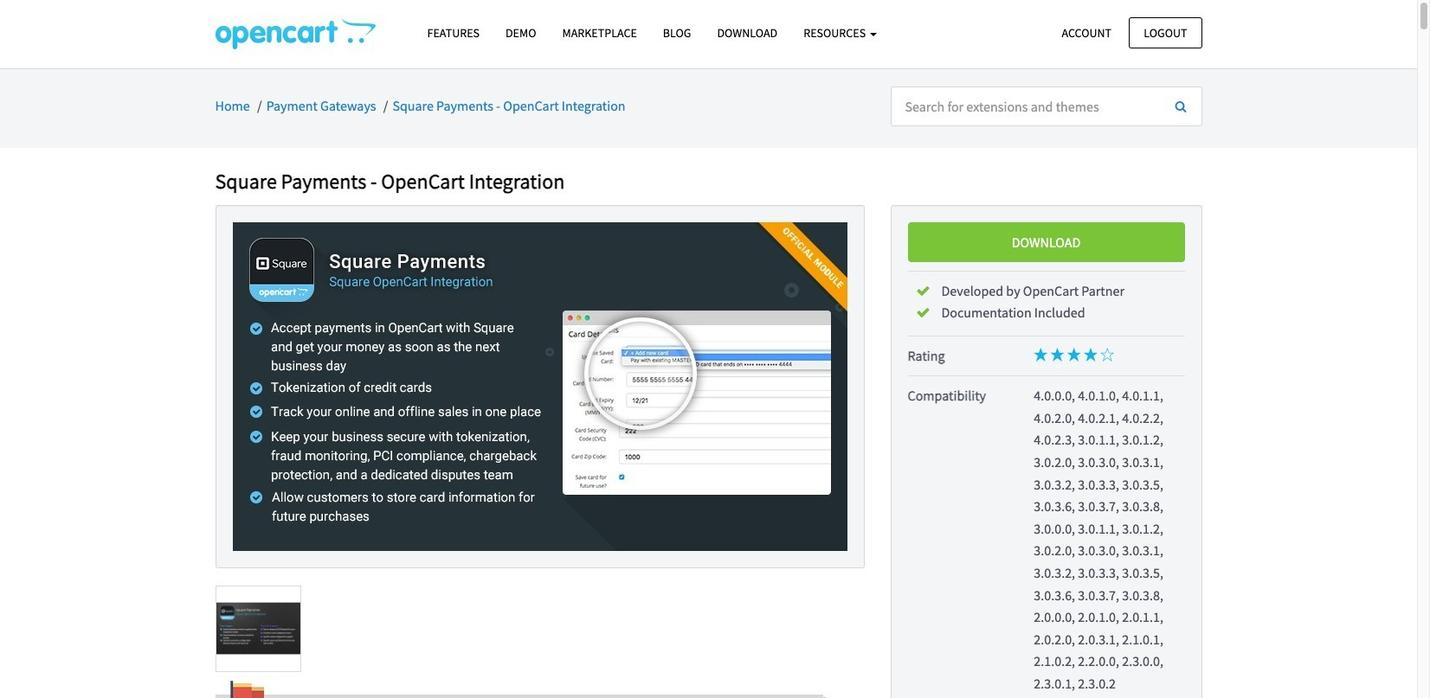 Task type: locate. For each thing, give the bounding box(es) containing it.
2 star light image from the left
[[1084, 348, 1098, 362]]

opencart - square payments - opencart integration image
[[215, 18, 375, 49]]

0 horizontal spatial star light image
[[1034, 348, 1048, 362]]

1 horizontal spatial star light image
[[1084, 348, 1098, 362]]

1 horizontal spatial star light image
[[1067, 348, 1081, 362]]

0 horizontal spatial star light image
[[1051, 348, 1064, 362]]

Search for extensions and themes text field
[[890, 87, 1161, 126]]

search image
[[1175, 100, 1187, 112]]

star light image
[[1051, 348, 1064, 362], [1084, 348, 1098, 362]]

star light image
[[1034, 348, 1048, 362], [1067, 348, 1081, 362]]



Task type: describe. For each thing, give the bounding box(es) containing it.
1 star light image from the left
[[1051, 348, 1064, 362]]

star light o image
[[1101, 348, 1114, 362]]

1 star light image from the left
[[1034, 348, 1048, 362]]

square payments - opencart integration image
[[232, 222, 847, 551]]

2 star light image from the left
[[1067, 348, 1081, 362]]



Task type: vqa. For each thing, say whether or not it's contained in the screenshot.
2.0.2.0,
no



